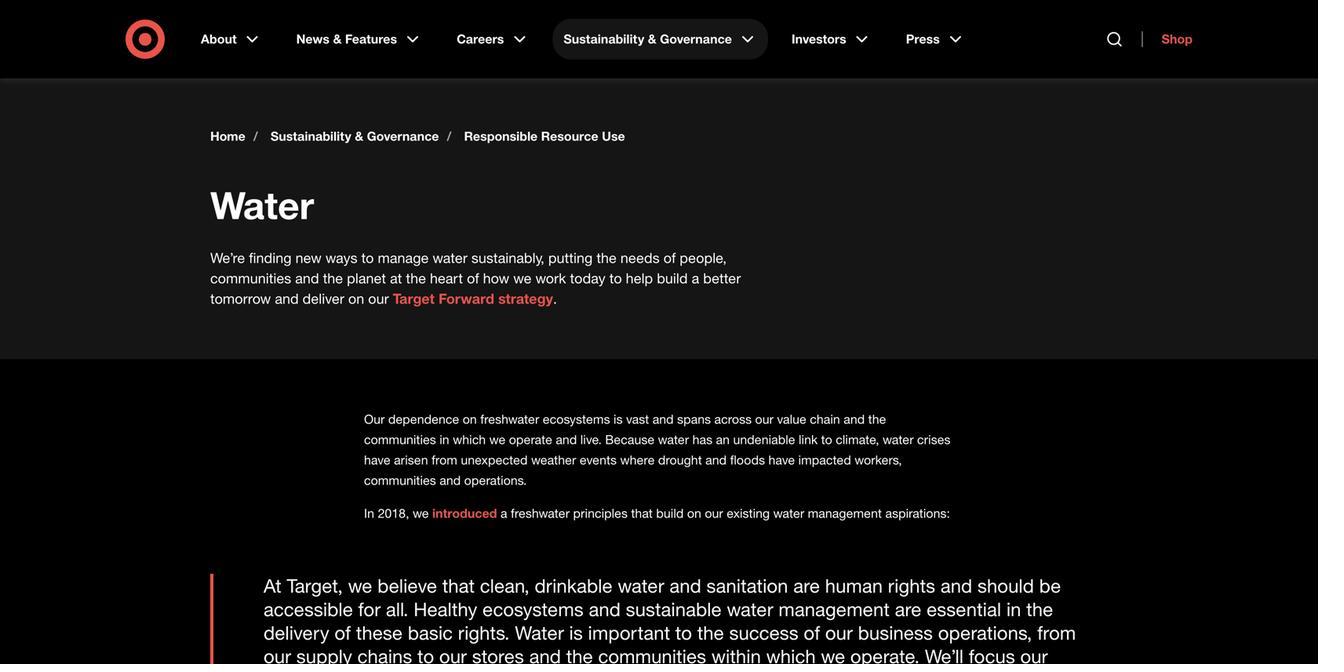Task type: describe. For each thing, give the bounding box(es) containing it.
about link
[[190, 19, 273, 60]]

undeniable
[[734, 433, 796, 448]]

we right 2018,
[[413, 506, 429, 522]]

2 horizontal spatial &
[[648, 31, 657, 47]]

link
[[799, 433, 818, 448]]

unexpected
[[461, 453, 528, 468]]

success
[[730, 622, 799, 645]]

1 have from the left
[[364, 453, 391, 468]]

basic
[[408, 622, 453, 645]]

finding
[[249, 250, 292, 267]]

all.
[[386, 599, 409, 621]]

& for responsible resource use
[[355, 129, 364, 144]]

drought
[[659, 453, 702, 468]]

focus
[[969, 646, 1016, 665]]

which inside at target, we believe that clean, drinkable water and sanitation are human rights and should be accessible for all. healthy ecosystems and sustainable water management are essential in the delivery of these basic rights.    water is important to the success of our business operations, from our supply chains to our stores and the communities within which we operate. we'll focus
[[767, 646, 816, 665]]

drinkable
[[535, 575, 613, 598]]

1 vertical spatial a
[[501, 506, 508, 522]]

chains
[[358, 646, 412, 665]]

people,
[[680, 250, 727, 267]]

and down an
[[706, 453, 727, 468]]

rights
[[889, 575, 936, 598]]

has
[[693, 433, 713, 448]]

human
[[826, 575, 883, 598]]

putting
[[549, 250, 593, 267]]

press
[[907, 31, 940, 47]]

water right existing
[[774, 506, 805, 522]]

and left 'deliver'
[[275, 290, 299, 307]]

essential
[[927, 599, 1002, 621]]

accessible
[[264, 599, 353, 621]]

clean,
[[480, 575, 530, 598]]

the up the within
[[698, 622, 724, 645]]

how
[[483, 270, 510, 287]]

be
[[1040, 575, 1062, 598]]

1 vertical spatial build
[[657, 506, 684, 522]]

vast
[[627, 412, 649, 427]]

we up for
[[348, 575, 373, 598]]

operations,
[[939, 622, 1033, 645]]

new
[[296, 250, 322, 267]]

responsible
[[464, 129, 538, 144]]

weather
[[531, 453, 577, 468]]

spans
[[678, 412, 711, 427]]

to down basic
[[418, 646, 434, 665]]

crises
[[918, 433, 951, 448]]

our inside our dependence on freshwater ecosystems is vast and spans across our value chain and the communities in which we operate and live. because water has an undeniable link to climate, water crises have arisen from unexpected weather events where drought and floods have impacted workers, communities and operations.
[[756, 412, 774, 427]]

our dependence on freshwater ecosystems is vast and spans across our value chain and the communities in which we operate and live. because water has an undeniable link to climate, water crises have arisen from unexpected weather events where drought and floods have impacted workers, communities and operations.
[[364, 412, 951, 489]]

at target, we believe that clean, drinkable water and sanitation are human rights and should be accessible for all. healthy ecosystems and sustainable water management are essential in the delivery of these basic rights.    water is important to the success of our business operations, from our supply chains to our stores and the communities within which we operate. we'll focus 
[[264, 575, 1077, 665]]

business
[[859, 622, 934, 645]]

water up 'workers,'
[[883, 433, 914, 448]]

floods
[[731, 453, 766, 468]]

planet
[[347, 270, 386, 287]]

sustainability for sustainability & governance link to the left
[[271, 129, 352, 144]]

1 vertical spatial are
[[895, 599, 922, 621]]

tomorrow
[[210, 290, 271, 307]]

help
[[626, 270, 653, 287]]

forward
[[439, 290, 495, 307]]

management inside at target, we believe that clean, drinkable water and sanitation are human rights and should be accessible for all. healthy ecosystems and sustainable water management are essential in the delivery of these basic rights.    water is important to the success of our business operations, from our supply chains to our stores and the communities within which we operate. we'll focus
[[779, 599, 890, 621]]

work
[[536, 270, 566, 287]]

sustainability for the top sustainability & governance link
[[564, 31, 645, 47]]

and right stores
[[530, 646, 561, 665]]

communities inside at target, we believe that clean, drinkable water and sanitation are human rights and should be accessible for all. healthy ecosystems and sustainable water management are essential in the delivery of these basic rights.    water is important to the success of our business operations, from our supply chains to our stores and the communities within which we operate. we'll focus
[[599, 646, 707, 665]]

an
[[716, 433, 730, 448]]

aspirations:
[[886, 506, 951, 522]]

is inside at target, we believe that clean, drinkable water and sanitation are human rights and should be accessible for all. healthy ecosystems and sustainable water management are essential in the delivery of these basic rights.    water is important to the success of our business operations, from our supply chains to our stores and the communities within which we operate. we'll focus
[[570, 622, 583, 645]]

of right needs
[[664, 250, 676, 267]]

home link
[[210, 129, 246, 144]]

is inside our dependence on freshwater ecosystems is vast and spans across our value chain and the communities in which we operate and live. because water has an undeniable link to climate, water crises have arisen from unexpected weather events where drought and floods have impacted workers, communities and operations.
[[614, 412, 623, 427]]

we inside we're finding new ways to manage water sustainably, putting the needs of people, communities and the planet at the heart of how we work today to help build a better tomorrow and deliver on our
[[514, 270, 532, 287]]

on inside we're finding new ways to manage water sustainably, putting the needs of people, communities and the planet at the heart of how we work today to help build a better tomorrow and deliver on our
[[349, 290, 364, 307]]

deliver
[[303, 290, 345, 307]]

for
[[358, 599, 381, 621]]

we're
[[210, 250, 245, 267]]

.
[[553, 290, 557, 307]]

our
[[364, 412, 385, 427]]

today
[[570, 270, 606, 287]]

target forward strategy link
[[393, 290, 553, 307]]

ways
[[326, 250, 358, 267]]

and up important
[[589, 599, 621, 621]]

healthy
[[414, 599, 478, 621]]

sustainable
[[626, 599, 722, 621]]

we left the 'operate.'
[[821, 646, 846, 665]]

we inside our dependence on freshwater ecosystems is vast and spans across our value chain and the communities in which we operate and live. because water has an undeniable link to climate, water crises have arisen from unexpected weather events where drought and floods have impacted workers, communities and operations.
[[490, 433, 506, 448]]

supply
[[297, 646, 352, 665]]

better
[[704, 270, 741, 287]]

1 horizontal spatial governance
[[660, 31, 732, 47]]

at
[[390, 270, 402, 287]]

rights.
[[458, 622, 510, 645]]

needs
[[621, 250, 660, 267]]

workers,
[[855, 453, 902, 468]]

introduced link
[[433, 506, 497, 522]]

arisen
[[394, 453, 428, 468]]

& for careers
[[333, 31, 342, 47]]

water up sustainable
[[618, 575, 665, 598]]

believe
[[378, 575, 437, 598]]

use
[[602, 129, 625, 144]]

to inside our dependence on freshwater ecosystems is vast and spans across our value chain and the communities in which we operate and live. because water has an undeniable link to climate, water crises have arisen from unexpected weather events where drought and floods have impacted workers, communities and operations.
[[822, 433, 833, 448]]

0 vertical spatial management
[[808, 506, 882, 522]]

and up climate,
[[844, 412, 865, 427]]

2 have from the left
[[769, 453, 795, 468]]

events
[[580, 453, 617, 468]]

the down be
[[1027, 599, 1054, 621]]

in 2018, we introduced a freshwater principles that build on our existing water management aspirations:
[[364, 506, 951, 522]]

water inside we're finding new ways to manage water sustainably, putting the needs of people, communities and the planet at the heart of how we work today to help build a better tomorrow and deliver on our
[[433, 250, 468, 267]]

the down important
[[567, 646, 593, 665]]

0 horizontal spatial sustainability & governance link
[[271, 129, 439, 144]]

of up target forward strategy "link"
[[467, 270, 479, 287]]

where
[[621, 453, 655, 468]]

news
[[296, 31, 330, 47]]

to up planet
[[362, 250, 374, 267]]



Task type: vqa. For each thing, say whether or not it's contained in the screenshot.
Healthcare Benefits for Domestic Partners
no



Task type: locate. For each thing, give the bounding box(es) containing it.
target
[[393, 290, 435, 307]]

0 horizontal spatial on
[[349, 290, 364, 307]]

&
[[333, 31, 342, 47], [648, 31, 657, 47], [355, 129, 364, 144]]

we
[[514, 270, 532, 287], [490, 433, 506, 448], [413, 506, 429, 522], [348, 575, 373, 598], [821, 646, 846, 665]]

which inside our dependence on freshwater ecosystems is vast and spans across our value chain and the communities in which we operate and live. because water has an undeniable link to climate, water crises have arisen from unexpected weather events where drought and floods have impacted workers, communities and operations.
[[453, 433, 486, 448]]

of up supply
[[335, 622, 351, 645]]

2 vertical spatial on
[[688, 506, 702, 522]]

are left human
[[794, 575, 820, 598]]

about
[[201, 31, 237, 47]]

build inside we're finding new ways to manage water sustainably, putting the needs of people, communities and the planet at the heart of how we work today to help build a better tomorrow and deliver on our
[[657, 270, 688, 287]]

0 vertical spatial freshwater
[[481, 412, 540, 427]]

press link
[[896, 19, 977, 60]]

target forward strategy .
[[393, 290, 557, 307]]

0 vertical spatial governance
[[660, 31, 732, 47]]

on right dependence
[[463, 412, 477, 427]]

of
[[664, 250, 676, 267], [467, 270, 479, 287], [335, 622, 351, 645], [804, 622, 821, 645]]

1 vertical spatial water
[[515, 622, 564, 645]]

are down rights
[[895, 599, 922, 621]]

0 vertical spatial which
[[453, 433, 486, 448]]

build right help
[[657, 270, 688, 287]]

that up "healthy"
[[443, 575, 475, 598]]

1 horizontal spatial are
[[895, 599, 922, 621]]

0 vertical spatial that
[[632, 506, 653, 522]]

freshwater up operate
[[481, 412, 540, 427]]

0 horizontal spatial are
[[794, 575, 820, 598]]

is down drinkable
[[570, 622, 583, 645]]

the up the today
[[597, 250, 617, 267]]

0 vertical spatial water
[[210, 183, 314, 228]]

1 horizontal spatial from
[[1038, 622, 1077, 645]]

1 horizontal spatial in
[[1007, 599, 1022, 621]]

management
[[808, 506, 882, 522], [779, 599, 890, 621]]

1 horizontal spatial on
[[463, 412, 477, 427]]

1 vertical spatial sustainability & governance
[[271, 129, 439, 144]]

we up unexpected
[[490, 433, 506, 448]]

that
[[632, 506, 653, 522], [443, 575, 475, 598]]

communities down arisen
[[364, 473, 436, 489]]

1 vertical spatial ecosystems
[[483, 599, 584, 621]]

is left vast
[[614, 412, 623, 427]]

a
[[692, 270, 700, 287], [501, 506, 508, 522]]

manage
[[378, 250, 429, 267]]

0 horizontal spatial governance
[[367, 129, 439, 144]]

1 vertical spatial from
[[1038, 622, 1077, 645]]

responsible resource use
[[464, 129, 625, 144]]

in down should
[[1007, 599, 1022, 621]]

1 horizontal spatial a
[[692, 270, 700, 287]]

operations.
[[464, 473, 527, 489]]

have down undeniable
[[769, 453, 795, 468]]

climate,
[[836, 433, 880, 448]]

0 vertical spatial sustainability & governance link
[[553, 19, 769, 60]]

the down ways
[[323, 270, 343, 287]]

heart
[[430, 270, 463, 287]]

that inside at target, we believe that clean, drinkable water and sanitation are human rights and should be accessible for all. healthy ecosystems and sustainable water management are essential in the delivery of these basic rights.    water is important to the success of our business operations, from our supply chains to our stores and the communities within which we operate. we'll focus
[[443, 575, 475, 598]]

which
[[453, 433, 486, 448], [767, 646, 816, 665]]

our down planet
[[368, 290, 389, 307]]

on inside our dependence on freshwater ecosystems is vast and spans across our value chain and the communities in which we operate and live. because water has an undeniable link to climate, water crises have arisen from unexpected weather events where drought and floods have impacted workers, communities and operations.
[[463, 412, 477, 427]]

strategy
[[499, 290, 553, 307]]

these
[[356, 622, 403, 645]]

1 vertical spatial management
[[779, 599, 890, 621]]

live.
[[581, 433, 602, 448]]

1 vertical spatial on
[[463, 412, 477, 427]]

which up unexpected
[[453, 433, 486, 448]]

0 vertical spatial from
[[432, 453, 458, 468]]

features
[[345, 31, 397, 47]]

water up stores
[[515, 622, 564, 645]]

1 horizontal spatial which
[[767, 646, 816, 665]]

shop link
[[1143, 31, 1193, 47]]

shop
[[1162, 31, 1193, 47]]

1 vertical spatial sustainability
[[271, 129, 352, 144]]

the right at at the top of the page
[[406, 270, 426, 287]]

and down new
[[295, 270, 319, 287]]

1 vertical spatial governance
[[367, 129, 439, 144]]

and
[[295, 270, 319, 287], [275, 290, 299, 307], [653, 412, 674, 427], [844, 412, 865, 427], [556, 433, 577, 448], [706, 453, 727, 468], [440, 473, 461, 489], [670, 575, 702, 598], [941, 575, 973, 598], [589, 599, 621, 621], [530, 646, 561, 665]]

ecosystems up live.
[[543, 412, 610, 427]]

1 horizontal spatial &
[[355, 129, 364, 144]]

0 vertical spatial build
[[657, 270, 688, 287]]

our up undeniable
[[756, 412, 774, 427]]

0 horizontal spatial sustainability & governance
[[271, 129, 439, 144]]

introduced
[[433, 506, 497, 522]]

responsible resource use link
[[464, 129, 625, 144]]

0 horizontal spatial from
[[432, 453, 458, 468]]

to right link
[[822, 433, 833, 448]]

1 horizontal spatial that
[[632, 506, 653, 522]]

because
[[606, 433, 655, 448]]

from right arisen
[[432, 453, 458, 468]]

management down human
[[779, 599, 890, 621]]

0 vertical spatial are
[[794, 575, 820, 598]]

and up essential
[[941, 575, 973, 598]]

0 horizontal spatial &
[[333, 31, 342, 47]]

dependence
[[388, 412, 460, 427]]

our
[[368, 290, 389, 307], [756, 412, 774, 427], [705, 506, 724, 522], [826, 622, 853, 645], [264, 646, 291, 665], [440, 646, 467, 665]]

sustainability & governance
[[564, 31, 732, 47], [271, 129, 439, 144]]

our inside we're finding new ways to manage water sustainably, putting the needs of people, communities and the planet at the heart of how we work today to help build a better tomorrow and deliver on our
[[368, 290, 389, 307]]

in
[[440, 433, 450, 448], [1007, 599, 1022, 621]]

the inside our dependence on freshwater ecosystems is vast and spans across our value chain and the communities in which we operate and live. because water has an undeniable link to climate, water crises have arisen from unexpected weather events where drought and floods have impacted workers, communities and operations.
[[869, 412, 887, 427]]

to left help
[[610, 270, 622, 287]]

water inside at target, we believe that clean, drinkable water and sanitation are human rights and should be accessible for all. healthy ecosystems and sustainable water management are essential in the delivery of these basic rights.    water is important to the success of our business operations, from our supply chains to our stores and the communities within which we operate. we'll focus
[[515, 622, 564, 645]]

our down delivery
[[264, 646, 291, 665]]

we're finding new ways to manage water sustainably, putting the needs of people, communities and the planet at the heart of how we work today to help build a better tomorrow and deliver on our
[[210, 250, 741, 307]]

a down operations.
[[501, 506, 508, 522]]

ecosystems
[[543, 412, 610, 427], [483, 599, 584, 621]]

our down human
[[826, 622, 853, 645]]

communities inside we're finding new ways to manage water sustainably, putting the needs of people, communities and the planet at the heart of how we work today to help build a better tomorrow and deliver on our
[[210, 270, 291, 287]]

1 horizontal spatial sustainability & governance
[[564, 31, 732, 47]]

that right principles at bottom left
[[632, 506, 653, 522]]

water
[[210, 183, 314, 228], [515, 622, 564, 645]]

0 vertical spatial sustainability & governance
[[564, 31, 732, 47]]

0 horizontal spatial sustainability
[[271, 129, 352, 144]]

0 vertical spatial a
[[692, 270, 700, 287]]

operate
[[509, 433, 553, 448]]

1 vertical spatial which
[[767, 646, 816, 665]]

1 horizontal spatial sustainability & governance link
[[553, 19, 769, 60]]

0 horizontal spatial is
[[570, 622, 583, 645]]

the up climate,
[[869, 412, 887, 427]]

from down be
[[1038, 622, 1077, 645]]

water
[[433, 250, 468, 267], [658, 433, 689, 448], [883, 433, 914, 448], [774, 506, 805, 522], [618, 575, 665, 598], [727, 599, 774, 621]]

0 horizontal spatial which
[[453, 433, 486, 448]]

freshwater down weather in the bottom of the page
[[511, 506, 570, 522]]

in inside our dependence on freshwater ecosystems is vast and spans across our value chain and the communities in which we operate and live. because water has an undeniable link to climate, water crises have arisen from unexpected weather events where drought and floods have impacted workers, communities and operations.
[[440, 433, 450, 448]]

water down sanitation
[[727, 599, 774, 621]]

sustainably,
[[472, 250, 545, 267]]

0 vertical spatial sustainability
[[564, 31, 645, 47]]

from
[[432, 453, 458, 468], [1038, 622, 1077, 645]]

0 vertical spatial in
[[440, 433, 450, 448]]

2 horizontal spatial on
[[688, 506, 702, 522]]

1 horizontal spatial have
[[769, 453, 795, 468]]

in down dependence
[[440, 433, 450, 448]]

water up the "heart"
[[433, 250, 468, 267]]

on
[[349, 290, 364, 307], [463, 412, 477, 427], [688, 506, 702, 522]]

investors link
[[781, 19, 883, 60]]

0 horizontal spatial water
[[210, 183, 314, 228]]

which down "success"
[[767, 646, 816, 665]]

communities down important
[[599, 646, 707, 665]]

from inside our dependence on freshwater ecosystems is vast and spans across our value chain and the communities in which we operate and live. because water has an undeniable link to climate, water crises have arisen from unexpected weather events where drought and floods have impacted workers, communities and operations.
[[432, 453, 458, 468]]

freshwater inside our dependence on freshwater ecosystems is vast and spans across our value chain and the communities in which we operate and live. because water has an undeniable link to climate, water crises have arisen from unexpected weather events where drought and floods have impacted workers, communities and operations.
[[481, 412, 540, 427]]

0 horizontal spatial a
[[501, 506, 508, 522]]

communities up arisen
[[364, 433, 436, 448]]

principles
[[573, 506, 628, 522]]

1 vertical spatial freshwater
[[511, 506, 570, 522]]

of right "success"
[[804, 622, 821, 645]]

existing
[[727, 506, 770, 522]]

ecosystems inside at target, we believe that clean, drinkable water and sanitation are human rights and should be accessible for all. healthy ecosystems and sustainable water management are essential in the delivery of these basic rights.    water is important to the success of our business operations, from our supply chains to our stores and the communities within which we operate. we'll focus
[[483, 599, 584, 621]]

careers link
[[446, 19, 540, 60]]

and up sustainable
[[670, 575, 702, 598]]

0 vertical spatial ecosystems
[[543, 412, 610, 427]]

and up introduced link
[[440, 473, 461, 489]]

ecosystems inside our dependence on freshwater ecosystems is vast and spans across our value chain and the communities in which we operate and live. because water has an undeniable link to climate, water crises have arisen from unexpected weather events where drought and floods have impacted workers, communities and operations.
[[543, 412, 610, 427]]

from inside at target, we believe that clean, drinkable water and sanitation are human rights and should be accessible for all. healthy ecosystems and sustainable water management are essential in the delivery of these basic rights.    water is important to the success of our business operations, from our supply chains to our stores and the communities within which we operate. we'll focus
[[1038, 622, 1077, 645]]

1 vertical spatial sustainability & governance link
[[271, 129, 439, 144]]

a inside we're finding new ways to manage water sustainably, putting the needs of people, communities and the planet at the heart of how we work today to help build a better tomorrow and deliver on our
[[692, 270, 700, 287]]

0 vertical spatial is
[[614, 412, 623, 427]]

1 horizontal spatial is
[[614, 412, 623, 427]]

water up drought
[[658, 433, 689, 448]]

management down 'impacted'
[[808, 506, 882, 522]]

freshwater
[[481, 412, 540, 427], [511, 506, 570, 522]]

0 vertical spatial on
[[349, 290, 364, 307]]

is
[[614, 412, 623, 427], [570, 622, 583, 645]]

a down people,
[[692, 270, 700, 287]]

in inside at target, we believe that clean, drinkable water and sanitation are human rights and should be accessible for all. healthy ecosystems and sustainable water management are essential in the delivery of these basic rights.    water is important to the success of our business operations, from our supply chains to our stores and the communities within which we operate. we'll focus
[[1007, 599, 1022, 621]]

news & features link
[[285, 19, 433, 60]]

important
[[588, 622, 671, 645]]

and right vast
[[653, 412, 674, 427]]

our left existing
[[705, 506, 724, 522]]

2018,
[[378, 506, 409, 522]]

communities
[[210, 270, 291, 287], [364, 433, 436, 448], [364, 473, 436, 489], [599, 646, 707, 665]]

careers
[[457, 31, 504, 47]]

have left arisen
[[364, 453, 391, 468]]

operate.
[[851, 646, 920, 665]]

ecosystems down clean, at the bottom left of page
[[483, 599, 584, 621]]

impacted
[[799, 453, 852, 468]]

chain
[[810, 412, 841, 427]]

news & features
[[296, 31, 397, 47]]

stores
[[472, 646, 524, 665]]

on down planet
[[349, 290, 364, 307]]

across
[[715, 412, 752, 427]]

1 vertical spatial that
[[443, 575, 475, 598]]

value
[[778, 412, 807, 427]]

we up strategy
[[514, 270, 532, 287]]

delivery
[[264, 622, 329, 645]]

governance
[[660, 31, 732, 47], [367, 129, 439, 144]]

we'll
[[925, 646, 964, 665]]

build
[[657, 270, 688, 287], [657, 506, 684, 522]]

sustainability & governance link
[[553, 19, 769, 60], [271, 129, 439, 144]]

in
[[364, 506, 375, 522]]

within
[[712, 646, 761, 665]]

sustainability
[[564, 31, 645, 47], [271, 129, 352, 144]]

are
[[794, 575, 820, 598], [895, 599, 922, 621]]

communities up the tomorrow at the top left of page
[[210, 270, 291, 287]]

to
[[362, 250, 374, 267], [610, 270, 622, 287], [822, 433, 833, 448], [676, 622, 692, 645], [418, 646, 434, 665]]

1 horizontal spatial sustainability
[[564, 31, 645, 47]]

the
[[597, 250, 617, 267], [323, 270, 343, 287], [406, 270, 426, 287], [869, 412, 887, 427], [1027, 599, 1054, 621], [698, 622, 724, 645], [567, 646, 593, 665]]

and up weather in the bottom of the page
[[556, 433, 577, 448]]

resource
[[541, 129, 599, 144]]

at
[[264, 575, 282, 598]]

0 horizontal spatial have
[[364, 453, 391, 468]]

1 vertical spatial in
[[1007, 599, 1022, 621]]

0 horizontal spatial in
[[440, 433, 450, 448]]

on left existing
[[688, 506, 702, 522]]

1 horizontal spatial water
[[515, 622, 564, 645]]

1 vertical spatial is
[[570, 622, 583, 645]]

our down basic
[[440, 646, 467, 665]]

build down drought
[[657, 506, 684, 522]]

water up finding
[[210, 183, 314, 228]]

0 horizontal spatial that
[[443, 575, 475, 598]]

to down sustainable
[[676, 622, 692, 645]]



